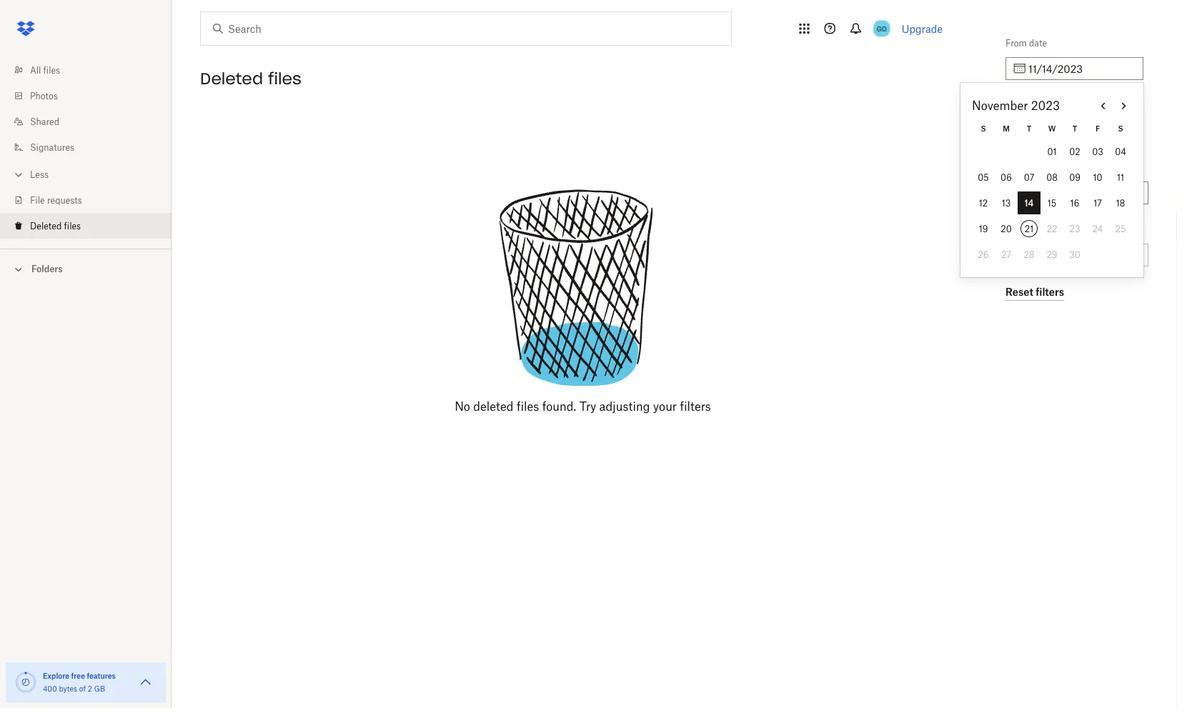 Task type: locate. For each thing, give the bounding box(es) containing it.
14
[[1025, 198, 1034, 208]]

less image
[[11, 168, 26, 182]]

s
[[981, 124, 986, 133], [1118, 124, 1123, 133]]

date right the to
[[1018, 100, 1036, 110]]

shared
[[30, 116, 59, 127]]

found.
[[542, 400, 576, 414]]

26 button
[[972, 243, 995, 266]]

2
[[88, 684, 92, 693]]

14 button
[[1018, 192, 1041, 214]]

photos link
[[11, 83, 172, 109]]

deleted files
[[200, 69, 302, 89], [30, 221, 81, 231]]

30 button
[[1064, 243, 1086, 266]]

0 vertical spatial date
[[1029, 38, 1047, 48]]

16
[[1070, 198, 1080, 208]]

your
[[653, 400, 677, 414]]

06 button
[[995, 166, 1018, 189]]

0 vertical spatial deleted
[[200, 69, 263, 89]]

05
[[978, 172, 989, 183]]

all
[[30, 65, 41, 75]]

t left the f
[[1073, 124, 1077, 133]]

21 button
[[1018, 217, 1041, 240]]

explore
[[43, 672, 69, 680]]

date right the from
[[1029, 38, 1047, 48]]

1 horizontal spatial deleted files
[[200, 69, 302, 89]]

03 button
[[1086, 140, 1109, 163]]

to date
[[1006, 100, 1036, 110]]

1 vertical spatial date
[[1018, 100, 1036, 110]]

try
[[580, 400, 596, 414]]

06
[[1001, 172, 1012, 183]]

27 button
[[995, 243, 1018, 266]]

adjusting
[[599, 400, 650, 414]]

02
[[1070, 146, 1081, 157]]

file requests
[[30, 195, 82, 206]]

deleted by
[[1006, 162, 1049, 173]]

f
[[1096, 124, 1100, 133]]

shared link
[[11, 109, 172, 134]]

23 button
[[1064, 217, 1086, 240]]

17 button
[[1086, 192, 1109, 214]]

files
[[43, 65, 60, 75], [268, 69, 302, 89], [64, 221, 81, 231], [517, 400, 539, 414]]

23
[[1070, 223, 1080, 234]]

1 vertical spatial deleted
[[1006, 162, 1037, 173]]

of
[[79, 684, 86, 693]]

1 horizontal spatial t
[[1073, 124, 1077, 133]]

From date text field
[[1029, 61, 1135, 76]]

21
[[1025, 223, 1034, 234]]

2023
[[1031, 99, 1060, 113]]

folders button
[[0, 258, 172, 279]]

0 vertical spatial deleted files
[[200, 69, 302, 89]]

0 horizontal spatial deleted
[[30, 221, 62, 231]]

features
[[87, 672, 116, 680]]

27
[[1001, 249, 1011, 260]]

22
[[1047, 223, 1057, 234]]

18
[[1116, 198, 1125, 208]]

s right the f
[[1118, 124, 1123, 133]]

10 button
[[1086, 166, 1109, 189]]

t left w
[[1027, 124, 1032, 133]]

list
[[0, 49, 172, 249]]

in folder
[[1006, 224, 1039, 235]]

s left m
[[981, 124, 986, 133]]

0 horizontal spatial deleted files
[[30, 221, 81, 231]]

16 button
[[1064, 192, 1086, 214]]

18 button
[[1109, 192, 1132, 214]]

1 horizontal spatial deleted
[[200, 69, 263, 89]]

0 horizontal spatial s
[[981, 124, 986, 133]]

2 vertical spatial deleted
[[30, 221, 62, 231]]

19
[[979, 223, 988, 234]]

04 button
[[1109, 140, 1132, 163]]

0 horizontal spatial t
[[1027, 124, 1032, 133]]

11 button
[[1109, 166, 1132, 189]]

date
[[1029, 38, 1047, 48], [1018, 100, 1036, 110]]

1 t from the left
[[1027, 124, 1032, 133]]

list containing all files
[[0, 49, 172, 249]]

1 horizontal spatial s
[[1118, 124, 1123, 133]]

free
[[71, 672, 85, 680]]

t
[[1027, 124, 1032, 133], [1073, 124, 1077, 133]]

12 button
[[972, 192, 995, 214]]

1 vertical spatial deleted files
[[30, 221, 81, 231]]

02 button
[[1064, 140, 1086, 163]]

30
[[1070, 249, 1081, 260]]

upgrade
[[902, 23, 943, 35]]

03
[[1092, 146, 1103, 157]]

from date
[[1006, 38, 1047, 48]]

m
[[1003, 124, 1010, 133]]

file requests link
[[11, 187, 172, 213]]

20 button
[[995, 217, 1018, 240]]



Task type: vqa. For each thing, say whether or not it's contained in the screenshot.
the All files Link
yes



Task type: describe. For each thing, give the bounding box(es) containing it.
file
[[30, 195, 45, 206]]

dropbox image
[[11, 14, 40, 43]]

29 button
[[1041, 243, 1064, 266]]

17
[[1094, 198, 1102, 208]]

25 button
[[1109, 217, 1132, 240]]

no deleted files found. try adjusting your filters
[[455, 400, 711, 414]]

gb
[[94, 684, 105, 693]]

less
[[30, 169, 49, 180]]

to
[[1006, 100, 1015, 110]]

november
[[972, 99, 1028, 113]]

13 button
[[995, 192, 1018, 214]]

24 button
[[1086, 217, 1109, 240]]

2 s from the left
[[1118, 124, 1123, 133]]

signatures link
[[11, 134, 172, 160]]

400
[[43, 684, 57, 693]]

25
[[1116, 223, 1126, 234]]

date for to date
[[1018, 100, 1036, 110]]

09
[[1069, 172, 1081, 183]]

15
[[1048, 198, 1057, 208]]

28 button
[[1018, 243, 1041, 266]]

11
[[1117, 172, 1124, 183]]

deleted inside deleted files link
[[30, 221, 62, 231]]

files inside deleted files link
[[64, 221, 81, 231]]

12
[[979, 198, 988, 208]]

no
[[455, 400, 470, 414]]

10
[[1093, 172, 1103, 183]]

folder
[[1016, 224, 1039, 235]]

explore free features 400 bytes of 2 gb
[[43, 672, 116, 693]]

22 button
[[1041, 217, 1064, 240]]

To date text field
[[1029, 123, 1135, 139]]

05 button
[[972, 166, 995, 189]]

08 button
[[1041, 166, 1064, 189]]

2 horizontal spatial deleted
[[1006, 162, 1037, 173]]

20
[[1001, 223, 1012, 234]]

07
[[1024, 172, 1034, 183]]

all files
[[30, 65, 60, 75]]

requests
[[47, 195, 82, 206]]

01
[[1047, 146, 1057, 157]]

deleted
[[473, 400, 514, 414]]

15 button
[[1041, 192, 1064, 214]]

bytes
[[59, 684, 77, 693]]

09 button
[[1064, 166, 1086, 189]]

files inside the all files link
[[43, 65, 60, 75]]

date for from date
[[1029, 38, 1047, 48]]

13
[[1002, 198, 1011, 208]]

all files link
[[11, 57, 172, 83]]

24
[[1093, 223, 1103, 234]]

folders
[[31, 264, 63, 274]]

19 button
[[972, 217, 995, 240]]

08
[[1047, 172, 1058, 183]]

2 t from the left
[[1073, 124, 1077, 133]]

deleted files inside list item
[[30, 221, 81, 231]]

28
[[1024, 249, 1035, 260]]

photos
[[30, 90, 58, 101]]

signatures
[[30, 142, 74, 153]]

01 button
[[1041, 140, 1064, 163]]

deleted files link
[[11, 213, 172, 239]]

29
[[1047, 249, 1058, 260]]

filters
[[680, 400, 711, 414]]

by
[[1040, 162, 1049, 173]]

upgrade link
[[902, 23, 943, 35]]

1 s from the left
[[981, 124, 986, 133]]

from
[[1006, 38, 1027, 48]]

in
[[1006, 224, 1014, 235]]

quota usage element
[[14, 671, 37, 694]]

w
[[1048, 124, 1056, 133]]

04
[[1115, 146, 1126, 157]]

deleted files list item
[[0, 213, 172, 239]]

07 button
[[1018, 166, 1041, 189]]

26
[[978, 249, 989, 260]]



